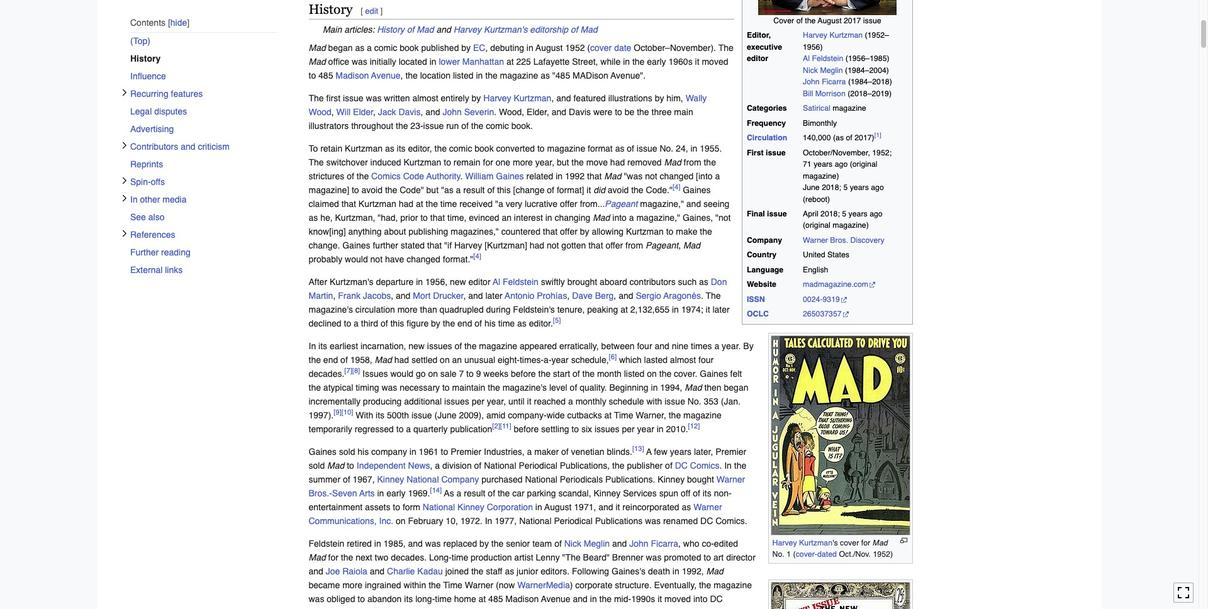 Task type: describe. For each thing, give the bounding box(es) containing it.
"if
[[444, 240, 452, 250]]

the inside with its 500th issue (june 2009), amid company-wide cutbacks at time warner, the magazine temporarily regressed to a quarterly publication
[[669, 410, 681, 420]]

and right jack davis link
[[426, 107, 440, 117]]

comic inside mad began as a comic book published by ec , debuting in august 1952 ( cover date october–november). the mad office was initially located in lower manhattan
[[374, 43, 397, 53]]

, down 'aboard'
[[614, 291, 616, 301]]

its inside ) corporate structure. eventually, the magazine was obliged to abandon its long-time home at 485 madison avenue and in the mid-1990s it moved into dc comics's offices at the same time that dc relocated to 1700
[[404, 594, 413, 604]]

, left jack
[[373, 107, 376, 117]]

that down move
[[587, 171, 602, 181]]

a inside with its 500th issue (june 2009), amid company-wide cutbacks at time warner, the magazine temporarily regressed to a quarterly publication
[[406, 424, 411, 434]]

early inside at 225 lafayette street, while in the early 1960s it moved to 485
[[647, 56, 666, 67]]

issue up will elder link
[[343, 93, 363, 103]]

harvey up wood,
[[483, 93, 511, 103]]

influence
[[130, 71, 166, 81]]

cover inside harvey kurtzman 's cover for mad no. 1 ( cover-dated oct./nov. 1952)
[[840, 538, 859, 548]]

format]
[[557, 185, 584, 195]]

[4] inside 'pageant , mad probably would not have changed format." [4]'
[[473, 252, 481, 261]]

1994,
[[660, 382, 682, 393]]

warner for warner communications, inc.
[[694, 502, 722, 512]]

harvey up 1956)
[[803, 31, 827, 40]]

the down the abandon
[[384, 608, 397, 609]]

listed inside issues would go on sale 7 to 9 weeks before the start of the month listed on the cover. gaines felt the atypical timing was necessary to maintain the magazine's level of quality. beginning in 1994,
[[624, 369, 645, 379]]

the down 1992,
[[699, 580, 711, 590]]

2 vertical spatial offer
[[606, 240, 623, 250]]

dc up co- at bottom right
[[700, 516, 713, 526]]

as inside joe raiola and charlie kadau joined the staff as junior editors. following gaines's death in 1992, mad became more ingrained within the time warner (now warnermedia
[[505, 566, 514, 576]]

mad up published
[[417, 24, 434, 34]]

editor, executive editor
[[747, 31, 782, 63]]

kinney up the 1972. at the left bottom of page
[[458, 502, 484, 512]]

to
[[309, 143, 318, 153]]

the down declined at the bottom of page
[[309, 355, 321, 365]]

1 vertical spatial editor
[[468, 277, 491, 287]]

the inside . the magazine's circulation more than quadrupled during feldstein's tenure, peaking at 2,132,655 in 1974; it later declined to a third of this figure by the end of his time as editor.
[[706, 291, 721, 301]]

of inside the to retain kurtzman as its editor, the comic book converted to magazine format as of issue no. 24, in 1955. the switchover induced kurtzman to remain for one more year, but the move had removed
[[627, 143, 634, 153]]

x small image for recurring
[[121, 89, 128, 96]]

1992
[[565, 171, 585, 181]]

1967,
[[353, 474, 375, 484]]

contributors
[[130, 141, 178, 151]]

for inside for the next two decades. long-time production artist lenny "the beard" brenner was promoted to art director and
[[328, 552, 339, 562]]

then
[[704, 382, 722, 393]]

recurring features
[[130, 89, 202, 99]]

[11] link
[[500, 422, 511, 430]]

of down 'few'
[[665, 460, 673, 471]]

kurtzman down editor,
[[404, 157, 441, 167]]

kinney inside as a result of the car parking scandal, kinney services spun off of its non- entertainment assets to form
[[594, 488, 621, 498]]

ficarra inside (1952– 1956) al feldstein (1956–1985) nick meglin (1984–2004) john ficarra (1984–2018) bill morrison (2018–2019)
[[822, 78, 846, 86]]

cover-dated link
[[796, 549, 837, 559]]

warnermedia
[[517, 580, 570, 590]]

artist
[[514, 552, 533, 562]]

throughout
[[351, 121, 393, 131]]

in inside the to retain kurtzman as its editor, the comic book converted to magazine format as of issue no. 24, in 1955. the switchover induced kurtzman to remain for one more year, but the move had removed
[[691, 143, 697, 153]]

book.
[[511, 121, 533, 131]]

its inside as a result of the car parking scandal, kinney services spun off of its non- entertainment assets to form
[[703, 488, 712, 498]]

9
[[476, 369, 481, 379]]

of up 7 at bottom left
[[455, 341, 462, 351]]

kurtzman inside into a magazine," gaines, "not know[ing] anything about publishing magazines," countered that offer by allowing kurtzman to make the change. gaines further stated that "if harvey [kurtzman] had not gotten that offer from
[[626, 226, 664, 236]]

warner for warner bros. discovery
[[803, 236, 828, 245]]

2018 inside april 2018 ; 5 years ago (original magazine)
[[821, 210, 838, 218]]

1 horizontal spatial feldstein
[[503, 277, 539, 287]]

1 horizontal spatial john ficarra link
[[803, 78, 846, 86]]

0 horizontal spatial history
[[130, 53, 160, 63]]

warner for warner bros.-seven arts
[[717, 474, 745, 484]]

the down manhattan
[[485, 70, 498, 80]]

4 x small image from the top
[[121, 230, 128, 237]]

1972.
[[460, 516, 482, 526]]

became
[[309, 580, 340, 590]]

of inside feldstein retired in 1985, and was replaced by the senior team of nick meglin and john ficarra , who co-edited mad
[[554, 538, 562, 549]]

office
[[328, 56, 349, 67]]

ficarra inside feldstein retired in 1985, and was replaced by the senior team of nick meglin and john ficarra , who co-edited mad
[[651, 538, 678, 549]]

to up offices
[[358, 594, 365, 604]]

two
[[375, 552, 388, 562]]

claimed
[[309, 199, 339, 209]]

which lasted almost four decades.
[[309, 355, 714, 379]]

recurring
[[130, 89, 168, 99]]

main
[[323, 24, 342, 34]]

and up published
[[436, 24, 451, 34]]

the down the located
[[405, 70, 418, 80]]

to inside "[2] [11] before settling to six issues per year in 2010. [12]"
[[572, 424, 579, 434]]

of down 'quadrupled'
[[475, 318, 482, 328]]

mad down cover.
[[685, 382, 702, 393]]

that left "if
[[427, 240, 442, 250]]

external
[[130, 265, 162, 275]]

language
[[747, 265, 783, 274]]

and inside joe raiola and charlie kadau joined the staff as junior editors. following gaines's death in 1992, mad became more ingrained within the time warner (now warnermedia
[[370, 566, 385, 576]]

by inside feldstein retired in 1985, and was replaced by the senior team of nick meglin and john ficarra , who co-edited mad
[[480, 538, 489, 549]]

the down kadau on the bottom left of page
[[429, 580, 441, 590]]

kurtzman up elder,
[[514, 93, 551, 103]]

in inside issues would go on sale 7 to 9 weeks before the start of the month listed on the cover. gaines felt the atypical timing was necessary to maintain the magazine's level of quality. beginning in 1994,
[[651, 382, 658, 393]]

references
[[130, 230, 175, 240]]

0 horizontal spatial comics
[[371, 171, 401, 181]]

by
[[743, 341, 754, 351]]

the left staff
[[471, 566, 484, 576]]

into inside into a magazine," gaines, "not know[ing] anything about publishing magazines," countered that offer by allowing kurtzman to make the change. gaines further stated that "if harvey [kurtzman] had not gotten that offer from
[[612, 213, 627, 223]]

but inside "was not changed [into a magazine] to avoid the code" but "as a result of this [change of format] it
[[426, 185, 439, 195]]

mad inside feldstein retired in 1985, and was replaced by the senior team of nick meglin and john ficarra , who co-edited mad
[[309, 552, 326, 562]]

schedule,
[[571, 355, 609, 365]]

director
[[726, 552, 756, 562]]

]
[[380, 6, 383, 16]]

to inside gaines sold his company in 1961 to premier industries, a maker of venetian blinds. [13]
[[441, 447, 448, 457]]

to left 1700 at the left of page
[[513, 608, 520, 609]]

1 horizontal spatial 1952
[[872, 148, 890, 157]]

, left frank
[[333, 291, 336, 301]]

pageant for pageant , mad probably would not have changed format." [4]
[[646, 240, 678, 250]]

joe
[[326, 566, 340, 576]]

from inside into a magazine," gaines, "not know[ing] anything about publishing magazines," countered that offer by allowing kurtzman to make the change. gaines further stated that "if harvey [kurtzman] had not gotten that offer from
[[626, 240, 643, 250]]

, up 23-
[[421, 107, 423, 117]]

contributors
[[630, 277, 676, 287]]

changed inside "was not changed [into a magazine] to avoid the code" but "as a result of this [change of format] it
[[660, 171, 694, 181]]

fullscreen image
[[1177, 587, 1190, 599]]

harvey kurtzman link for no. 1 (
[[772, 538, 833, 548]]

frank jacobs link
[[338, 291, 391, 301]]

first issue
[[747, 148, 786, 157]]

gaines inside gaines claimed that kurtzman had at the time received "a very lucrative offer from...
[[683, 185, 711, 195]]

265037357
[[803, 310, 842, 319]]

kinney up spun
[[658, 474, 685, 484]]

, down the located
[[401, 70, 403, 80]]

note containing main articles:
[[309, 23, 913, 36]]

at inside . the magazine's circulation more than quadrupled during feldstein's tenure, peaking at 2,132,655 in 1974; it later declined to a third of this figure by the end of his time as editor.
[[621, 304, 628, 314]]

[4] inside did avoid the code." [4]
[[673, 183, 680, 191]]

time inside with its 500th issue (june 2009), amid company-wide cutbacks at time warner, the magazine temporarily regressed to a quarterly publication
[[614, 410, 633, 420]]

and inside ) corporate structure. eventually, the magazine was obliged to abandon its long-time home at 485 madison avenue and in the mid-1990s it moved into dc comics's offices at the same time that dc relocated to 1700
[[573, 594, 588, 604]]

until
[[508, 396, 525, 406]]

0 vertical spatial company
[[747, 236, 782, 245]]

issue up (1952–
[[863, 16, 881, 25]]

1 vertical spatial company
[[441, 474, 479, 484]]

it up publications
[[616, 502, 620, 512]]

edited
[[714, 538, 738, 549]]

which
[[619, 355, 642, 365]]

charlie
[[387, 566, 415, 576]]

year, inside the to retain kurtzman as its editor, the comic book converted to magazine format as of issue no. 24, in 1955. the switchover induced kurtzman to remain for one more year, but the move had removed
[[535, 157, 554, 167]]

mad down the main
[[309, 43, 326, 53]]

maker
[[534, 447, 559, 457]]

from...
[[580, 199, 605, 209]]

and up publications
[[599, 502, 613, 512]]

1 vertical spatial john ficarra link
[[629, 538, 678, 549]]

the up wood
[[309, 93, 324, 103]]

dc down home
[[459, 608, 472, 609]]

mad up summer
[[327, 460, 344, 471]]

book inside mad began as a comic book published by ec , debuting in august 1952 ( cover date october–november). the mad office was initially located in lower manhattan
[[400, 43, 419, 53]]

"485
[[552, 70, 570, 80]]

end inside in its earliest incarnation, new issues of the magazine appeared erratically, between four and nine times a year. by the end of 1958,
[[323, 355, 338, 365]]

the down schedule,
[[582, 369, 595, 379]]

0 vertical spatial listed
[[453, 70, 474, 80]]

oclc link
[[747, 310, 769, 319]]

353
[[704, 396, 719, 406]]

but inside the to retain kurtzman as its editor, the comic book converted to magazine format as of issue no. 24, in 1955. the switchover induced kurtzman to remain for one more year, but the move had removed
[[557, 157, 569, 167]]

by inside mad began as a comic book published by ec , debuting in august 1952 ( cover date october–november). the mad office was initially located in lower manhattan
[[461, 43, 471, 53]]

, up 'quadrupled'
[[464, 291, 466, 301]]

states
[[827, 251, 849, 260]]

a-
[[544, 355, 552, 365]]

10,
[[446, 516, 458, 526]]

avoid inside "was not changed [into a magazine] to avoid the code" but "as a result of this [change of format] it
[[362, 185, 383, 195]]

dc up the bought
[[675, 460, 688, 471]]

jack
[[378, 107, 396, 117]]

to inside "was not changed [into a magazine] to avoid the code" but "as a result of this [change of format] it
[[352, 185, 359, 195]]

time left home
[[435, 594, 452, 604]]

1 horizontal spatial [4] link
[[673, 183, 680, 191]]

(original magazine) june 2018 ; 5 years ago (reboot)
[[803, 160, 884, 204]]

hide
[[170, 17, 187, 28]]

was down the reincorporated
[[645, 516, 661, 526]]

moved inside ) corporate structure. eventually, the magazine was obliged to abandon its long-time home at 485 madison avenue and in the mid-1990s it moved into dc comics's offices at the same time that dc relocated to 1700
[[665, 594, 691, 604]]

issue inside with its 500th issue (june 2009), amid company-wide cutbacks at time warner, the magazine temporarily regressed to a quarterly publication
[[411, 410, 432, 420]]

that down allowing
[[588, 240, 603, 250]]

nick inside (1952– 1956) al feldstein (1956–1985) nick meglin (1984–2004) john ficarra (1984–2018) bill morrison (2018–2019)
[[803, 66, 818, 75]]

, left dave
[[567, 291, 570, 301]]

joe raiola link
[[326, 566, 367, 576]]

, down "485
[[551, 93, 554, 103]]

at down the abandon
[[374, 608, 382, 609]]

a down 1961
[[435, 460, 440, 471]]

feldstein inside (1952– 1956) al feldstein (1956–1985) nick meglin (1984–2004) john ficarra (1984–2018) bill morrison (2018–2019)
[[812, 54, 843, 63]]

no. for 24,
[[660, 143, 673, 153]]

end inside . the magazine's circulation more than quadrupled during feldstein's tenure, peaking at 2,132,655 in 1974; it later declined to a third of this figure by the end of his time as editor.
[[458, 318, 472, 328]]

(top) link
[[130, 32, 277, 50]]

code
[[403, 171, 424, 181]]

located
[[399, 56, 427, 67]]

the left atypical
[[309, 382, 321, 393]]

1 vertical spatial periodical
[[554, 516, 593, 526]]

in up mort
[[416, 277, 423, 287]]

in inside gaines sold his company in 1961 to premier industries, a maker of venetian blinds. [13]
[[410, 447, 416, 457]]

to inside as a result of the car parking scandal, kinney services spun off of its non- entertainment assets to form
[[393, 502, 400, 512]]

2 vertical spatial august
[[544, 502, 572, 512]]

kurtzman down 2017
[[830, 31, 863, 40]]

avoid inside did avoid the code." [4]
[[608, 185, 629, 195]]

0 horizontal spatial al
[[493, 277, 500, 287]]

settling
[[541, 424, 569, 434]]

editor,
[[408, 143, 432, 153]]

to left 9
[[466, 369, 474, 379]]

time down long-
[[423, 608, 440, 609]]

additional
[[404, 396, 442, 406]]

the down weeks
[[488, 382, 500, 393]]

kurtzman's inside 'note'
[[484, 24, 528, 34]]

0 horizontal spatial al feldstein link
[[493, 277, 539, 287]]

pageant for pageant
[[605, 199, 638, 209]]

the down severin
[[471, 121, 483, 131]]

was inside issues would go on sale 7 to 9 weeks before the start of the month listed on the cover. gaines felt the atypical timing was necessary to maintain the magazine's level of quality. beginning in 1994,
[[382, 382, 397, 393]]

x small image for spin-
[[121, 177, 128, 184]]

as left don
[[699, 277, 708, 287]]

reading
[[161, 247, 190, 257]]

national up "team"
[[519, 516, 552, 526]]

a inside mad began as a comic book published by ec , debuting in august 1952 ( cover date october–november). the mad office was initially located in lower manhattan
[[367, 43, 372, 53]]

john for ficarra
[[803, 78, 820, 86]]

0 vertical spatial august
[[818, 16, 842, 25]]

the down jack davis link
[[396, 121, 408, 131]]

ago inside april 2018 ; 5 years ago (original magazine)
[[870, 210, 883, 218]]

0 horizontal spatial later
[[485, 291, 503, 301]]

of right third
[[381, 318, 388, 328]]

that down changing
[[543, 226, 558, 236]]

kinney down independent news link
[[377, 474, 404, 484]]

, inside feldstein retired in 1985, and was replaced by the senior team of nick meglin and john ficarra , who co-edited mad
[[678, 538, 681, 549]]

in inside in its earliest incarnation, new issues of the magazine appeared erratically, between four and nine times a year. by the end of 1958,
[[309, 341, 316, 351]]

as down lafayette
[[541, 70, 550, 80]]

the up "1992"
[[572, 157, 584, 167]]

william gaines link
[[465, 171, 524, 181]]

evinced
[[469, 213, 499, 223]]

[6] link
[[609, 352, 617, 361]]

; inside the (original magazine) june 2018 ; 5 years ago (reboot)
[[839, 183, 841, 192]]

to up authority
[[444, 157, 451, 167]]

0 vertical spatial periodical
[[519, 460, 557, 471]]

his inside . the magazine's circulation more than quadrupled during feldstein's tenure, peaking at 2,132,655 in 1974; it later declined to a third of this figure by the end of his time as editor.
[[484, 318, 496, 328]]

mad down 24, in the top right of the page
[[664, 157, 681, 167]]

and down "485
[[556, 93, 571, 103]]

feldstein inside feldstein retired in 1985, and was replaced by the senior team of nick meglin and john ficarra , who co-edited mad
[[309, 538, 344, 549]]

1 vertical spatial harvey kurtzman link
[[483, 93, 551, 103]]

blinds.
[[607, 447, 632, 457]]

and down 'aboard'
[[619, 291, 633, 301]]

issue down circulation link
[[766, 148, 786, 157]]

2018 inside the (original magazine) june 2018 ; 5 years ago (reboot)
[[822, 183, 839, 192]]

decades. for which lasted almost four decades.
[[309, 369, 344, 379]]

the up "unusual"
[[464, 341, 477, 351]]

of down william gaines link
[[487, 185, 495, 195]]

not inside "was not changed [into a magazine] to avoid the code" but "as a result of this [change of format] it
[[645, 171, 657, 181]]

sold inside a few years later, premier sold
[[309, 460, 325, 471]]

for inside harvey kurtzman 's cover for mad no. 1 ( cover-dated oct./nov. 1952)
[[861, 538, 870, 548]]

0 vertical spatial almost
[[412, 93, 438, 103]]

in left "1992"
[[556, 171, 563, 181]]

meglin inside (1952– 1956) al feldstein (1956–1985) nick meglin (1984–2004) john ficarra (1984–2018) bill morrison (2018–2019)
[[820, 66, 843, 75]]

level
[[549, 382, 567, 393]]

of up [7]
[[340, 355, 348, 365]]

140,000 (as of 2017) [1]
[[803, 131, 881, 142]]

the right be
[[637, 107, 649, 117]]

a inside as a result of the car parking scandal, kinney services spun off of its non- entertainment assets to form
[[457, 488, 461, 498]]

to right converted
[[537, 143, 545, 153]]

the left mid-
[[599, 594, 612, 604]]

as a result of the car parking scandal, kinney services spun off of its non- entertainment assets to form
[[309, 488, 732, 512]]

publications
[[595, 516, 643, 526]]

1 horizontal spatial nick meglin link
[[803, 66, 843, 75]]

in up 225
[[527, 43, 533, 53]]

magazine down morrison
[[833, 104, 866, 113]]

that inside gaines claimed that kurtzman had at the time received "a very lucrative offer from...
[[341, 199, 356, 209]]

references link
[[130, 226, 277, 243]]

( inside mad began as a comic book published by ec , debuting in august 1952 ( cover date october–november). the mad office was initially located in lower manhattan
[[587, 43, 590, 53]]

publication
[[450, 424, 492, 434]]

arts
[[359, 488, 375, 498]]

run
[[446, 121, 459, 131]]

him,
[[667, 93, 683, 103]]

the inside . the magazine's circulation more than quadrupled during feldstein's tenure, peaking at 2,132,655 in 1974; it later declined to a third of this figure by the end of his time as editor.
[[443, 318, 455, 328]]

before inside issues would go on sale 7 to 9 weeks before the start of the month listed on the cover. gaines felt the atypical timing was necessary to maintain the magazine's level of quality. beginning in 1994,
[[511, 369, 536, 379]]

. for the
[[720, 460, 722, 471]]

gaines down the one
[[496, 171, 524, 181]]

kurtzman inside gaines claimed that kurtzman had at the time received "a very lucrative offer from...
[[359, 199, 396, 209]]

[1]
[[874, 131, 881, 138]]

225
[[516, 56, 531, 67]]

severin
[[464, 107, 494, 117]]

and up 'quadrupled'
[[468, 291, 483, 301]]

prohías
[[537, 291, 567, 301]]

the inside into a magazine," gaines, "not know[ing] anything about publishing magazines," countered that offer by allowing kurtzman to make the change. gaines further stated that "if harvey [kurtzman] had not gotten that offer from
[[700, 226, 712, 236]]

berg
[[595, 291, 614, 301]]

features
[[171, 89, 202, 99]]

mad up "cover date" link
[[580, 24, 598, 34]]

issues for new
[[427, 341, 452, 351]]

[change
[[513, 185, 545, 195]]

x small image
[[121, 194, 128, 202]]

magazine inside the to retain kurtzman as its editor, the comic book converted to magazine format as of issue no. 24, in 1955. the switchover induced kurtzman to remain for one more year, but the move had removed
[[547, 143, 585, 153]]

0 horizontal spatial kurtzman's
[[330, 277, 373, 287]]

2 horizontal spatial history
[[377, 24, 404, 34]]

the inside did avoid the code." [4]
[[631, 185, 644, 195]]

140,000
[[803, 134, 831, 142]]

as down off
[[682, 502, 691, 512]]

not inside into a magazine," gaines, "not know[ing] anything about publishing magazines," countered that offer by allowing kurtzman to make the change. gaines further stated that "if harvey [kurtzman] had not gotten that offer from
[[547, 240, 559, 250]]

, down departure
[[391, 291, 393, 301]]

editors.
[[541, 566, 570, 576]]

and down departure
[[396, 291, 411, 301]]

it inside at 225 lafayette street, while in the early 1960s it moved to 485
[[695, 56, 699, 67]]

by up "three"
[[655, 93, 664, 103]]

company
[[371, 447, 407, 457]]

its inside in its earliest incarnation, new issues of the magazine appeared erratically, between four and nine times a year. by the end of 1958,
[[318, 341, 327, 351]]

the down the blinds. at the bottom
[[612, 460, 625, 471]]

it inside ) corporate structure. eventually, the magazine was obliged to abandon its long-time home at 485 madison avenue and in the mid-1990s it moved into dc comics's offices at the same time that dc relocated to 1700
[[658, 594, 662, 604]]

. for elder,
[[494, 107, 497, 117]]

the down 1955.
[[704, 157, 716, 167]]

at up the relocated
[[479, 594, 486, 604]]

harvey inside into a magazine," gaines, "not know[ing] anything about publishing magazines," countered that offer by allowing kurtzman to make the change. gaines further stated that "if harvey [kurtzman] had not gotten that offer from
[[454, 240, 482, 250]]

mad up did in the top of the page
[[604, 171, 621, 181]]

of right the editorship
[[571, 24, 578, 34]]

of right start
[[573, 369, 580, 379]]

warner bros.-seven arts
[[309, 474, 745, 498]]

publishing
[[409, 226, 448, 236]]

0 vertical spatial new
[[450, 277, 466, 287]]

long-
[[415, 594, 435, 604]]

decades. for for the next two decades. long-time production artist lenny "the beard" brenner was promoted to art director and
[[391, 552, 427, 562]]

offer for lucrative
[[560, 199, 578, 209]]

(jan.
[[721, 396, 741, 406]]

0 horizontal spatial nick meglin link
[[564, 538, 610, 549]]

, down 1961
[[430, 460, 433, 471]]

year.
[[722, 341, 741, 351]]

junior
[[517, 566, 538, 576]]

1 davis from the left
[[399, 107, 421, 117]]



Task type: locate. For each thing, give the bounding box(es) containing it.
john up bill
[[803, 78, 820, 86]]

time inside for the next two decades. long-time production artist lenny "the beard" brenner was promoted to art director and
[[452, 552, 468, 562]]

0 horizontal spatial 485
[[318, 70, 333, 80]]

on right inc.
[[396, 516, 406, 526]]

in up two
[[374, 538, 381, 549]]

premier right later,
[[716, 447, 746, 457]]

issue inside . wood, elder, and davis were to be the three main illustrators throughout the 23-issue run of the comic book.
[[423, 121, 444, 131]]

for left the one
[[483, 157, 493, 167]]

1 horizontal spatial year,
[[535, 157, 554, 167]]

( inside harvey kurtzman 's cover for mad no. 1 ( cover-dated oct./nov. 1952)
[[793, 549, 796, 559]]

1 vertical spatial changed
[[407, 254, 440, 264]]

the down a-
[[538, 369, 551, 379]]

from the strictures of the
[[309, 157, 716, 181]]

1 vertical spatial magazine)
[[833, 221, 869, 230]]

and down corporate
[[573, 594, 588, 604]]

0 vertical spatial magazine,"
[[640, 199, 684, 209]]

morrison
[[815, 89, 846, 98]]

eventually,
[[654, 580, 697, 590]]

and inside for the next two decades. long-time production artist lenny "the beard" brenner was promoted to art director and
[[309, 566, 323, 576]]

2 vertical spatial history
[[130, 53, 160, 63]]

1
[[787, 549, 791, 559]]

years
[[850, 183, 869, 192], [849, 210, 868, 218], [670, 447, 692, 457]]

that inside ) corporate structure. eventually, the magazine was obliged to abandon its long-time home at 485 madison avenue and in the mid-1990s it moved into dc comics's offices at the same time that dc relocated to 1700
[[442, 608, 457, 609]]

issues for additional
[[444, 396, 469, 406]]

recurring features link
[[130, 85, 277, 102]]

0 vertical spatial would
[[345, 254, 368, 264]]

"as
[[441, 185, 454, 195]]

to left be
[[615, 107, 622, 117]]

bought
[[687, 474, 714, 484]]

1 vertical spatial feldstein
[[503, 277, 539, 287]]

0 vertical spatial comics
[[371, 171, 401, 181]]

that
[[587, 171, 602, 181], [341, 199, 356, 209], [430, 213, 445, 223], [543, 226, 558, 236], [427, 240, 442, 250], [588, 240, 603, 250], [442, 608, 457, 609]]

by left 'ec'
[[461, 43, 471, 53]]

a left year.
[[714, 341, 719, 351]]

(original down october/november, 1952
[[850, 160, 877, 169]]

to up 1967,
[[347, 460, 354, 471]]

debuting
[[490, 43, 524, 53]]

0 horizontal spatial avenue
[[371, 70, 401, 80]]

had down countered
[[530, 240, 544, 250]]

almost inside which lasted almost four decades.
[[670, 355, 696, 365]]

no. inside harvey kurtzman 's cover for mad no. 1 ( cover-dated oct./nov. 1952)
[[772, 549, 785, 559]]

years inside april 2018 ; 5 years ago (original magazine)
[[849, 210, 868, 218]]

magazine inside in its earliest incarnation, new issues of the magazine appeared erratically, between four and nine times a year. by the end of 1958,
[[479, 341, 517, 351]]

began for mad
[[328, 43, 353, 53]]

0 vertical spatial history
[[309, 2, 353, 17]]

issue inside the to retain kurtzman as its editor, the comic book converted to magazine format as of issue no. 24, in 1955. the switchover induced kurtzman to remain for one more year, but the move had removed
[[637, 143, 657, 153]]

issues inside then began incrementally producing additional issues per year, until it reached a monthly schedule with issue no. 353 (jan. 1997).
[[444, 396, 469, 406]]

0 vertical spatial harvey kurtzman link
[[803, 31, 863, 40]]

. down remain
[[461, 171, 463, 181]]

ficarra up promoted
[[651, 538, 678, 549]]

. the magazine's circulation more than quadrupled during feldstein's tenure, peaking at 2,132,655 in 1974; it later declined to a third of this figure by the end of his time as editor.
[[309, 291, 730, 328]]

1 horizontal spatial cover
[[840, 538, 859, 548]]

years inside the (original magazine) june 2018 ; 5 years ago (reboot)
[[850, 183, 869, 192]]

offer down format]
[[560, 199, 578, 209]]

had inside the to retain kurtzman as its editor, the comic book converted to magazine format as of issue no. 24, in 1955. the switchover induced kurtzman to remain for one more year, but the move had removed
[[610, 157, 625, 167]]

decades. inside for the next two decades. long-time production artist lenny "the beard" brenner was promoted to art director and
[[391, 552, 427, 562]]

bill morrison link
[[803, 89, 846, 98]]

madison
[[573, 70, 608, 80]]

this inside "was not changed [into a magazine] to avoid the code" but "as a result of this [change of format] it
[[497, 185, 511, 195]]

nick meglin link
[[803, 66, 843, 75], [564, 538, 610, 549]]

the inside for the next two decades. long-time production artist lenny "the beard" brenner was promoted to art director and
[[341, 552, 353, 562]]

mad to independent news , a division of national periodical publications, the publisher of dc comics
[[327, 460, 720, 471]]

of up lucrative
[[547, 185, 554, 195]]

year inside "[2] [11] before settling to six issues per year in 2010. [12]"
[[637, 424, 654, 434]]

1 vertical spatial meglin
[[584, 538, 610, 549]]

0 vertical spatial john
[[803, 78, 820, 86]]

tenure,
[[557, 304, 585, 314]]

1952 inside mad began as a comic book published by ec , debuting in august 1952 ( cover date october–november). the mad office was initially located in lower manhattan
[[565, 43, 585, 53]]

1 vertical spatial al feldstein link
[[493, 277, 539, 287]]

0 vertical spatial not
[[645, 171, 657, 181]]

february
[[408, 516, 443, 526]]

of inside . wood, elder, and davis were to be the three main illustrators throughout the 23-issue run of the comic book.
[[461, 121, 469, 131]]

result up received
[[463, 185, 485, 195]]

0 vertical spatial offer
[[560, 199, 578, 209]]

early inside the in early 1969. [14]
[[387, 488, 406, 498]]

offices
[[347, 608, 372, 609]]

comic inside . wood, elder, and davis were to be the three main illustrators throughout the 23-issue run of the comic book.
[[486, 121, 509, 131]]

0 horizontal spatial comic
[[374, 43, 397, 53]]

1 horizontal spatial magazine's
[[503, 382, 547, 393]]

per inside then began incrementally producing additional issues per year, until it reached a monthly schedule with issue no. 353 (jan. 1997).
[[472, 396, 484, 406]]

john severin link
[[443, 107, 494, 117]]

john for severin
[[443, 107, 462, 117]]

its inside the to retain kurtzman as its editor, the comic book converted to magazine format as of issue no. 24, in 1955. the switchover induced kurtzman to remain for one more year, but the move had removed
[[397, 143, 406, 153]]

[2]
[[492, 422, 500, 430]]

magazine down director
[[714, 580, 752, 590]]

0 vertical spatial 2018
[[822, 183, 839, 192]]

1 vertical spatial an
[[452, 355, 462, 365]]

received
[[459, 199, 493, 209]]

from up contributors
[[626, 240, 643, 250]]

1 vertical spatial madison
[[506, 594, 539, 604]]

harvey kurtzman link up wood,
[[483, 93, 551, 103]]

0 vertical spatial nick meglin link
[[803, 66, 843, 75]]

in down corporate
[[590, 594, 597, 604]]

to left third
[[344, 318, 351, 328]]

in inside feldstein retired in 1985, and was replaced by the senior team of nick meglin and john ficarra , who co-edited mad
[[374, 538, 381, 549]]

issues would go on sale 7 to 9 weeks before the start of the month listed on the cover. gaines felt the atypical timing was necessary to maintain the magazine's level of quality. beginning in 1994,
[[309, 369, 742, 393]]

(reboot)
[[803, 195, 830, 204]]

2 vertical spatial comic
[[449, 143, 472, 153]]

2 avoid from the left
[[608, 185, 629, 195]]

by up severin
[[472, 93, 481, 103]]

[4] link down magazines,"
[[473, 252, 481, 261]]

[ edit ]
[[361, 6, 383, 16]]

book inside the to retain kurtzman as its editor, the comic book converted to magazine format as of issue no. 24, in 1955. the switchover induced kurtzman to remain for one more year, but the move had removed
[[475, 143, 494, 153]]

[4] down magazines,"
[[473, 252, 481, 261]]

issue down additional
[[411, 410, 432, 420]]

0 horizontal spatial editor
[[468, 277, 491, 287]]

time down joined
[[443, 580, 462, 590]]

in down declined at the bottom of page
[[309, 341, 316, 351]]

purchased
[[481, 474, 523, 484]]

2 x small image from the top
[[121, 141, 128, 149]]

a right as
[[457, 488, 461, 498]]

24,
[[676, 143, 688, 153]]

nine
[[672, 341, 689, 351]]

1 horizontal spatial avoid
[[608, 185, 629, 195]]

national up parking at the left
[[525, 474, 557, 484]]

in inside the in early 1969. [14]
[[377, 488, 384, 498]]

first
[[747, 148, 764, 157]]

[8]
[[352, 366, 360, 375]]

probably
[[309, 254, 342, 264]]

independent news link
[[357, 460, 430, 471]]

1 horizontal spatial ficarra
[[822, 78, 846, 86]]

bros.-
[[309, 488, 332, 498]]

aboard
[[600, 277, 627, 287]]

2 horizontal spatial comic
[[486, 121, 509, 131]]

0 vertical spatial moved
[[702, 56, 728, 67]]

to right 1961
[[441, 447, 448, 457]]

magazine down 225
[[500, 70, 538, 80]]

had inside gaines claimed that kurtzman had at the time received "a very lucrative offer from...
[[399, 199, 413, 209]]

0 vertical spatial editor
[[747, 54, 768, 63]]

1 vertical spatial comics
[[690, 460, 720, 471]]

1 horizontal spatial into
[[693, 594, 708, 604]]

by inside into a magazine," gaines, "not know[ing] anything about publishing magazines," countered that offer by allowing kurtzman to make the change. gaines further stated that "if harvey [kurtzman] had not gotten that offer from
[[580, 226, 589, 236]]

independent
[[357, 460, 406, 471]]

had inside mad had settled on an unusual eight-times-a-year schedule, [6]
[[394, 355, 409, 365]]

2 vertical spatial for
[[328, 552, 339, 562]]

0 horizontal spatial an
[[452, 355, 462, 365]]

1 horizontal spatial nick
[[803, 66, 818, 75]]

2 vertical spatial feldstein
[[309, 538, 344, 549]]

its left editor,
[[397, 143, 406, 153]]

this left figure
[[390, 318, 404, 328]]

issue right final
[[767, 210, 787, 218]]

0 vertical spatial more
[[513, 157, 533, 167]]

0024-
[[803, 295, 823, 304]]

1 horizontal spatial al feldstein link
[[803, 54, 843, 63]]

2018 right april
[[821, 210, 838, 218]]

, will elder , jack davis , and john severin
[[332, 107, 494, 117]]

cover up the while
[[590, 43, 612, 53]]

( right 1
[[793, 549, 796, 559]]

listed down 'which'
[[624, 369, 645, 379]]

as inside magazine," and seeing as he, kurtzman, "had, prior to that time, evinced an interest in changing
[[309, 213, 318, 223]]

1 vertical spatial (
[[793, 549, 796, 559]]

that down home
[[442, 608, 457, 609]]

early
[[647, 56, 666, 67], [387, 488, 406, 498]]

more inside the to retain kurtzman as its editor, the comic book converted to magazine format as of issue no. 24, in 1955. the switchover induced kurtzman to remain for one more year, but the move had removed
[[513, 157, 533, 167]]

0 vertical spatial pageant
[[605, 199, 638, 209]]

0 vertical spatial end
[[458, 318, 472, 328]]

no. for 353
[[688, 396, 701, 406]]

august up on february 10, 1972.  in 1977, national periodical publications was renamed dc comics.
[[544, 502, 572, 512]]

0 vertical spatial cover
[[590, 43, 612, 53]]

3 x small image from the top
[[121, 177, 128, 184]]

0 vertical spatial into
[[612, 213, 627, 223]]

obliged
[[327, 594, 355, 604]]

in up news
[[410, 447, 416, 457]]

1 horizontal spatial this
[[497, 185, 511, 195]]

0 vertical spatial four
[[637, 341, 652, 351]]

the down "switchover"
[[357, 171, 369, 181]]

of right level
[[570, 382, 577, 393]]

a down 500th
[[406, 424, 411, 434]]

magazine inside with its 500th issue (june 2009), amid company-wide cutbacks at time warner, the magazine temporarily regressed to a quarterly publication
[[683, 410, 722, 420]]

0 horizontal spatial would
[[345, 254, 368, 264]]

ago inside ; 71 years ago
[[835, 160, 848, 169]]

0 horizontal spatial his
[[358, 447, 369, 457]]

0 vertical spatial 485
[[318, 70, 333, 80]]

for inside the to retain kurtzman as its editor, the comic book converted to magazine format as of issue no. 24, in 1955. the switchover induced kurtzman to remain for one more year, but the move had removed
[[483, 157, 493, 167]]

5 inside april 2018 ; 5 years ago (original magazine)
[[842, 210, 846, 218]]

cover date link
[[590, 43, 631, 53]]

figure
[[407, 318, 429, 328]]

magazine,"
[[640, 199, 684, 209], [636, 213, 680, 223]]

no. left 24, in the top right of the page
[[660, 143, 673, 153]]

0 vertical spatial began
[[328, 43, 353, 53]]

began inside then began incrementally producing additional issues per year, until it reached a monthly schedule with issue no. 353 (jan. 1997).
[[724, 382, 748, 393]]

0024-9319
[[803, 295, 840, 304]]

had
[[610, 157, 625, 167], [399, 199, 413, 209], [530, 240, 544, 250], [394, 355, 409, 365]]

by inside . the magazine's circulation more than quadrupled during feldstein's tenure, peaking at 2,132,655 in 1974; it later declined to a third of this figure by the end of his time as editor.
[[431, 318, 440, 328]]

1 vertical spatial per
[[622, 424, 635, 434]]

1 horizontal spatial pageant
[[646, 240, 678, 250]]

would inside issues would go on sale 7 to 9 weeks before the start of the month listed on the cover. gaines felt the atypical timing was necessary to maintain the magazine's level of quality. beginning in 1994,
[[390, 369, 413, 379]]

davis up 23-
[[399, 107, 421, 117]]

the left executive
[[718, 43, 734, 53]]

2 vertical spatial issues
[[595, 424, 620, 434]]

2 vertical spatial ;
[[838, 210, 840, 218]]

. for magazine's
[[701, 291, 703, 301]]

0 vertical spatial [4] link
[[673, 183, 680, 191]]

1997).
[[309, 410, 334, 420]]

2 vertical spatial harvey kurtzman link
[[772, 538, 833, 548]]

1 vertical spatial before
[[514, 424, 539, 434]]

harvey kurtzman link for (1956–1985)
[[803, 31, 863, 40]]

485 inside ) corporate structure. eventually, the magazine was obliged to abandon its long-time home at 485 madison avenue and in the mid-1990s it moved into dc comics's offices at the same time that dc relocated to 1700
[[488, 594, 503, 604]]

0 horizontal spatial not
[[370, 254, 383, 264]]

more up figure
[[397, 304, 418, 314]]

articles:
[[344, 24, 375, 34]]

while
[[601, 56, 621, 67]]

madmagazine .com
[[803, 280, 868, 289]]

promoted
[[664, 552, 701, 562]]

was inside for the next two decades. long-time production artist lenny "the beard" brenner was promoted to art director and
[[646, 552, 662, 562]]

offer inside gaines claimed that kurtzman had at the time received "a very lucrative offer from...
[[560, 199, 578, 209]]

1 avoid from the left
[[362, 185, 383, 195]]

0 vertical spatial before
[[511, 369, 536, 379]]

from inside from the strictures of the
[[684, 157, 701, 167]]

the down the to
[[309, 157, 324, 167]]

71 years
[[803, 160, 833, 169]]

raiola
[[342, 566, 367, 576]]

5 up warner bros. discovery
[[842, 210, 846, 218]]

1 vertical spatial magazine,"
[[636, 213, 680, 223]]

0 horizontal spatial per
[[472, 396, 484, 406]]

the down "was
[[631, 185, 644, 195]]

time inside gaines claimed that kurtzman had at the time received "a very lucrative offer from...
[[440, 199, 457, 209]]

earliest
[[330, 341, 358, 351]]

edit link
[[365, 6, 378, 16]]

john inside feldstein retired in 1985, and was replaced by the senior team of nick meglin and john ficarra , who co-edited mad
[[629, 538, 649, 549]]

moved right "1960s"
[[702, 56, 728, 67]]

moved inside at 225 lafayette street, while in the early 1960s it moved to 485
[[702, 56, 728, 67]]

al feldstein link up , frank jacobs , and mort drucker , and later antonio prohías , dave berg , and sergio aragonés
[[493, 277, 539, 287]]

1955.
[[700, 143, 722, 153]]

its inside with its 500th issue (june 2009), amid company-wide cutbacks at time warner, the magazine temporarily regressed to a quarterly publication
[[376, 410, 385, 420]]

0 horizontal spatial time
[[443, 580, 462, 590]]

go
[[416, 369, 426, 379]]

2 premier from the left
[[716, 447, 746, 457]]

1 horizontal spatial an
[[502, 213, 512, 223]]

1 vertical spatial result
[[464, 488, 485, 498]]

per inside "[2] [11] before settling to six issues per year in 2010. [12]"
[[622, 424, 635, 434]]

0 vertical spatial [4]
[[673, 183, 680, 191]]

premier inside gaines sold his company in 1961 to premier industries, a maker of venetian blinds. [13]
[[451, 447, 482, 457]]

pageant inside 'pageant , mad probably would not have changed format." [4]'
[[646, 240, 678, 250]]

comics down induced
[[371, 171, 401, 181]]

but left "as
[[426, 185, 439, 195]]

harvey kurtzman link up cover-
[[772, 538, 833, 548]]

production
[[471, 552, 512, 562]]

within
[[404, 580, 426, 590]]

0 horizontal spatial madison
[[336, 70, 369, 80]]

0 vertical spatial avenue
[[371, 70, 401, 80]]

1956,
[[425, 277, 447, 287]]

1 x small image from the top
[[121, 89, 128, 96]]

form
[[403, 502, 420, 512]]

years inside a few years later, premier sold
[[670, 447, 692, 457]]

note
[[309, 23, 913, 36]]

, left who
[[678, 538, 681, 549]]

0 horizontal spatial pageant
[[605, 199, 638, 209]]

x small image left references
[[121, 230, 128, 237]]

the inside "was not changed [into a magazine] to avoid the code" but "as a result of this [change of format] it
[[385, 185, 397, 195]]

0 horizontal spatial decades.
[[309, 369, 344, 379]]

x small image
[[121, 89, 128, 96], [121, 141, 128, 149], [121, 177, 128, 184], [121, 230, 128, 237]]

abandon
[[367, 594, 402, 604]]

reincorporated
[[623, 502, 679, 512]]

1 horizontal spatial would
[[390, 369, 413, 379]]

"the
[[562, 552, 581, 562]]

of right (as
[[846, 134, 853, 142]]

on
[[440, 355, 450, 365], [428, 369, 438, 379], [647, 369, 657, 379], [396, 516, 406, 526]]

john up brenner
[[629, 538, 649, 549]]

kurtzman down pageant "link"
[[626, 226, 664, 236]]

davis inside . wood, elder, and davis were to be the three main illustrators throughout the 23-issue run of the comic book.
[[569, 107, 591, 117]]

1 horizontal spatial new
[[450, 277, 466, 287]]

feldstein retired in 1985, and was replaced by the senior team of nick meglin and john ficarra , who co-edited mad
[[309, 538, 738, 562]]

in right x small image
[[130, 194, 137, 204]]

0 horizontal spatial early
[[387, 488, 406, 498]]

magazine," inside magazine," and seeing as he, kurtzman, "had, prior to that time, evinced an interest in changing
[[640, 199, 684, 209]]

his inside gaines sold his company in 1961 to premier industries, a maker of venetian blinds. [13]
[[358, 447, 369, 457]]

further
[[373, 240, 398, 250]]

1 horizontal spatial not
[[547, 240, 559, 250]]

his up independent
[[358, 447, 369, 457]]

x small image for contributors
[[121, 141, 128, 149]]

0 horizontal spatial [4]
[[473, 252, 481, 261]]

, frank jacobs , and mort drucker , and later antonio prohías , dave berg , and sergio aragonés
[[333, 291, 701, 301]]

warner inside 'warner bros.-seven arts'
[[717, 474, 745, 484]]

2 horizontal spatial john
[[803, 78, 820, 86]]

satirical
[[803, 104, 831, 113]]

and up gaines,
[[686, 199, 701, 209]]

more inside . the magazine's circulation more than quadrupled during feldstein's tenure, peaking at 2,132,655 in 1974; it later declined to a third of this figure by the end of his time as editor.
[[397, 304, 418, 314]]

0 vertical spatial (
[[587, 43, 590, 53]]

1 horizontal spatial changed
[[660, 171, 694, 181]]

gaines up then
[[700, 369, 728, 379]]

1 horizontal spatial history
[[309, 2, 353, 17]]

; inside april 2018 ; 5 years ago (original magazine)
[[838, 210, 840, 218]]

corporation
[[487, 502, 533, 512]]

contents hide
[[130, 17, 187, 28]]

harvey kurtzman 's cover for mad no. 1 ( cover-dated oct./nov. 1952)
[[772, 538, 893, 559]]

in
[[527, 43, 533, 53], [430, 56, 436, 67], [623, 56, 630, 67], [476, 70, 483, 80], [691, 143, 697, 153], [556, 171, 563, 181], [545, 213, 552, 223], [416, 277, 423, 287], [672, 304, 679, 314], [651, 382, 658, 393], [657, 424, 664, 434], [410, 447, 416, 457], [377, 488, 384, 498], [535, 502, 542, 512], [374, 538, 381, 549], [673, 566, 679, 576], [590, 594, 597, 604]]

start
[[553, 369, 570, 379]]

(original inside april 2018 ; 5 years ago (original magazine)
[[803, 221, 831, 230]]

years right 'few'
[[670, 447, 692, 457]]

listed
[[453, 70, 474, 80], [624, 369, 645, 379]]

; inside ; 71 years ago
[[890, 148, 892, 157]]

of down purchased
[[488, 488, 495, 498]]

began for then
[[724, 382, 748, 393]]

at right "peaking"
[[621, 304, 628, 314]]

retain
[[320, 143, 342, 153]]

of
[[796, 16, 803, 25], [407, 24, 414, 34], [571, 24, 578, 34], [461, 121, 469, 131], [846, 134, 853, 142], [627, 143, 634, 153], [347, 171, 354, 181], [487, 185, 495, 195], [547, 185, 554, 195], [381, 318, 388, 328], [475, 318, 482, 328], [455, 341, 462, 351], [340, 355, 348, 365], [573, 369, 580, 379], [570, 382, 577, 393], [561, 447, 569, 457], [474, 460, 482, 471], [665, 460, 673, 471], [343, 474, 350, 484], [488, 488, 495, 498], [693, 488, 700, 498], [554, 538, 562, 549]]

avenue inside ) corporate structure. eventually, the magazine was obliged to abandon its long-time home at 485 madison avenue and in the mid-1990s it moved into dc comics's offices at the same time that dc relocated to 1700
[[541, 594, 571, 604]]

published
[[421, 43, 459, 53]]

[5] link
[[553, 316, 561, 325]]

. wood, elder, and davis were to be the three main illustrators throughout the 23-issue run of the comic book.
[[309, 107, 693, 131]]

, inside mad began as a comic book published by ec , debuting in august 1952 ( cover date october–november). the mad office was initially located in lower manhattan
[[485, 43, 488, 53]]

mad inside joe raiola and charlie kadau joined the staff as junior editors. following gaines's death in 1992, mad became more ingrained within the time warner (now warnermedia
[[706, 566, 724, 576]]

had inside into a magazine," gaines, "not know[ing] anything about publishing magazines," countered that offer by allowing kurtzman to make the change. gaines further stated that "if harvey [kurtzman] had not gotten that offer from
[[530, 240, 544, 250]]

the inside the .  in the summer of 1967,
[[734, 460, 746, 471]]

to inside into a magazine," gaines, "not know[ing] anything about publishing magazines," countered that offer by allowing kurtzman to make the change. gaines further stated that "if harvey [kurtzman] had not gotten that offer from
[[666, 226, 674, 236]]

in inside the .  in the summer of 1967,
[[724, 460, 732, 471]]

of right 'cover' in the top right of the page
[[796, 16, 803, 25]]

1 horizontal spatial company
[[747, 236, 782, 245]]

0 vertical spatial 5
[[843, 183, 848, 192]]

in up non-
[[724, 460, 732, 471]]

than
[[420, 304, 437, 314]]

the down gaines,
[[700, 226, 712, 236]]

, inside 'pageant , mad probably would not have changed format." [4]'
[[678, 240, 681, 250]]

national up purchased
[[484, 460, 516, 471]]

magazine inside ) corporate structure. eventually, the magazine was obliged to abandon its long-time home at 485 madison avenue and in the mid-1990s it moved into dc comics's offices at the same time that dc relocated to 1700
[[714, 580, 752, 590]]

0 vertical spatial from
[[684, 157, 701, 167]]

"was not changed [into a magazine] to avoid the code" but "as a result of this [change of format] it
[[309, 171, 720, 195]]

gaines down temporarily
[[309, 447, 337, 457]]

mad inside mad had settled on an unusual eight-times-a-year schedule, [6]
[[375, 355, 392, 365]]

5 inside the (original magazine) june 2018 ; 5 years ago (reboot)
[[843, 183, 848, 192]]

0 vertical spatial kurtzman's
[[484, 24, 528, 34]]

. inside the .  in the summer of 1967,
[[720, 460, 722, 471]]

mad began as a comic book published by ec , debuting in august 1952 ( cover date october–november). the mad office was initially located in lower manhattan
[[309, 43, 734, 67]]

editor inside editor, executive editor
[[747, 54, 768, 63]]

nick inside feldstein retired in 1985, and was replaced by the senior team of nick meglin and john ficarra , who co-edited mad
[[564, 538, 581, 549]]

more down the raiola
[[342, 580, 363, 590]]

ingrained
[[365, 580, 401, 590]]

on inside mad had settled on an unusual eight-times-a-year schedule, [6]
[[440, 355, 450, 365]]

result inside "was not changed [into a magazine] to avoid the code" but "as a result of this [change of format] it
[[463, 185, 485, 195]]

1 horizontal spatial meglin
[[820, 66, 843, 75]]

the up joe raiola link
[[341, 552, 353, 562]]

0 vertical spatial book
[[400, 43, 419, 53]]

four inside which lasted almost four decades.
[[698, 355, 714, 365]]

comics code authority . william gaines related in 1992 that mad
[[371, 171, 621, 181]]

contributors and criticism link
[[130, 138, 277, 155]]

(june
[[434, 410, 457, 420]]

1 horizontal spatial per
[[622, 424, 635, 434]]

485 down office
[[318, 70, 333, 80]]

issue inside then began incrementally producing additional issues per year, until it reached a monthly schedule with issue no. 353 (jan. 1997).
[[665, 396, 685, 406]]

following
[[572, 566, 609, 576]]

1 vertical spatial year,
[[487, 396, 506, 406]]

began
[[328, 43, 353, 53], [724, 382, 748, 393]]

of inside 140,000 (as of 2017) [1]
[[846, 134, 853, 142]]

1 vertical spatial [4] link
[[473, 252, 481, 261]]

offer down changing
[[560, 226, 578, 236]]

at inside at 225 lafayette street, while in the early 1960s it moved to 485
[[506, 56, 514, 67]]

not down further
[[370, 254, 383, 264]]

1 vertical spatial not
[[547, 240, 559, 250]]

august inside mad began as a comic book published by ec , debuting in august 1952 ( cover date october–november). the mad office was initially located in lower manhattan
[[536, 43, 563, 53]]

and
[[436, 24, 451, 34], [556, 93, 571, 103], [426, 107, 440, 117], [552, 107, 566, 117], [180, 141, 195, 151], [686, 199, 701, 209], [396, 291, 411, 301], [468, 291, 483, 301], [619, 291, 633, 301], [655, 341, 669, 351], [599, 502, 613, 512], [408, 538, 423, 549], [612, 538, 627, 549], [309, 566, 323, 576], [370, 566, 385, 576], [573, 594, 588, 604]]

madison inside ) corporate structure. eventually, the magazine was obliged to abandon its long-time home at 485 madison avenue and in the mid-1990s it moved into dc comics's offices at the same time that dc relocated to 1700
[[506, 594, 539, 604]]

0 vertical spatial for
[[483, 157, 493, 167]]

a inside . the magazine's circulation more than quadrupled during feldstein's tenure, peaking at 2,132,655 in 1974; it later declined to a third of this figure by the end of his time as editor.
[[354, 318, 359, 328]]

2 davis from the left
[[569, 107, 591, 117]]

feldstein down 1956)
[[812, 54, 843, 63]]

in inside at 225 lafayette street, while in the early 1960s it moved to 485
[[623, 56, 630, 67]]

was inside ) corporate structure. eventually, the magazine was obliged to abandon its long-time home at 485 madison avenue and in the mid-1990s it moved into dc comics's offices at the same time that dc relocated to 1700
[[309, 594, 324, 604]]

final issue
[[747, 210, 787, 218]]

0 vertical spatial an
[[502, 213, 512, 223]]

[4] down 24, in the top right of the page
[[673, 183, 680, 191]]

1 premier from the left
[[451, 447, 482, 457]]

offer for that
[[560, 226, 578, 236]]

[7] link
[[344, 366, 352, 375]]

1 horizontal spatial (original
[[850, 160, 877, 169]]

of right "team"
[[554, 538, 562, 549]]

format
[[588, 143, 613, 153]]

magazine's inside issues would go on sale 7 to 9 weeks before the start of the month listed on the cover. gaines felt the atypical timing was necessary to maintain the magazine's level of quality. beginning in 1994,
[[503, 382, 547, 393]]

was inside mad began as a comic book published by ec , debuting in august 1952 ( cover date october–november). the mad office was initially located in lower manhattan
[[352, 56, 367, 67]]

a right "as
[[456, 185, 461, 195]]



Task type: vqa. For each thing, say whether or not it's contained in the screenshot.
Log in and more options icon
no



